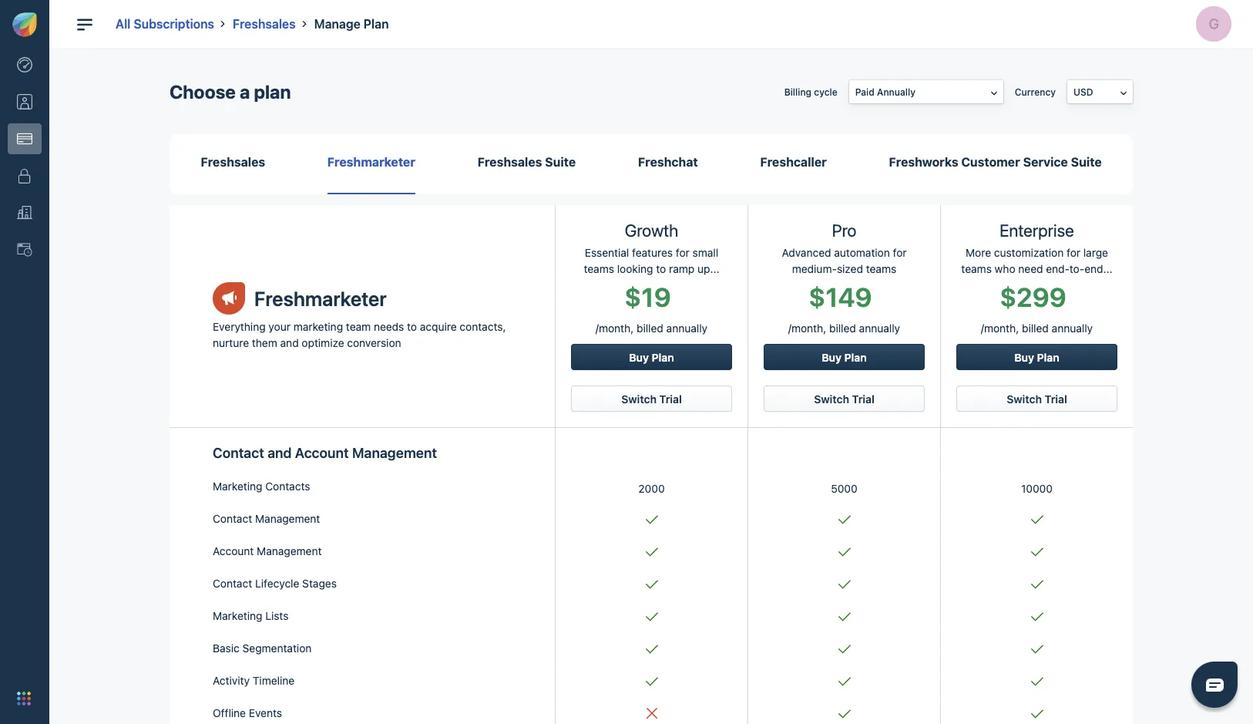 Task type: locate. For each thing, give the bounding box(es) containing it.
buy plan button for $149
[[764, 344, 925, 370]]

billed for $149
[[830, 322, 857, 335]]

switch for $19
[[622, 393, 657, 406]]

for up ramp at the top right of page
[[676, 246, 690, 259]]

your up them
[[269, 320, 291, 333]]

0 horizontal spatial ...
[[711, 262, 720, 276]]

1 marketing from the top
[[213, 480, 263, 493]]

account up contacts at bottom
[[295, 445, 349, 461]]

buy right quotes,
[[629, 351, 649, 364]]

icon/cross big image
[[647, 708, 657, 719]]

$19
[[625, 282, 671, 313]]

freshsales up users
[[478, 155, 542, 169]]

1 /month, from the left
[[596, 322, 634, 335]]

total users
[[461, 172, 524, 184]]

annually for $299
[[1052, 322, 1094, 335]]

1 horizontal spatial switch trial button
[[764, 386, 925, 412]]

management up lifecycle
[[257, 545, 322, 558]]

to right quotes at bottom left
[[376, 397, 385, 408]]

management down contacts at bottom
[[255, 512, 320, 525]]

contact up marketing contacts
[[213, 445, 264, 461]]

0 horizontal spatial trial
[[660, 393, 682, 406]]

contact lifecycle stages
[[213, 577, 337, 590]]

add
[[305, 277, 332, 295]]

contacts,
[[460, 320, 506, 333]]

1 horizontal spatial billed
[[830, 322, 857, 335]]

0 horizontal spatial teams
[[584, 262, 615, 276]]

users
[[493, 172, 524, 184]]

marketing_cloud image
[[213, 282, 245, 315]]

suite
[[545, 155, 576, 169], [1072, 155, 1102, 169]]

trial for $19
[[660, 393, 682, 406]]

1 horizontal spatial your
[[381, 385, 400, 397]]

all subscriptions
[[116, 17, 214, 31]]

contacts.
[[388, 397, 428, 408]]

0 vertical spatial management
[[352, 445, 437, 461]]

0 horizontal spatial to
[[376, 397, 385, 408]]

2 horizontal spatial trial
[[1045, 393, 1068, 406]]

0 horizontal spatial your
[[269, 320, 291, 333]]

icon/check big image
[[646, 515, 658, 525], [839, 515, 851, 525], [1031, 515, 1044, 525], [646, 548, 658, 557], [839, 548, 851, 557], [1031, 548, 1044, 557], [646, 580, 658, 589], [839, 580, 851, 589], [1031, 580, 1044, 589], [646, 613, 658, 622], [839, 613, 851, 622], [1031, 613, 1044, 622], [646, 645, 658, 654], [839, 645, 851, 654], [1031, 645, 1044, 654], [646, 677, 658, 687], [839, 677, 851, 687], [1031, 677, 1044, 687], [839, 710, 851, 719], [1031, 710, 1044, 719]]

quote
[[438, 339, 473, 353]]

1 buy plan from the left
[[629, 351, 675, 364]]

a left the plan
[[240, 81, 250, 103]]

branded
[[458, 362, 494, 374]]

your down build
[[381, 385, 400, 397]]

switch trial for $19
[[622, 393, 682, 406]]

freshcaller
[[761, 155, 827, 169]]

buy plan for $299
[[1015, 351, 1060, 364]]

buy
[[629, 351, 649, 364], [822, 351, 842, 364], [1015, 351, 1035, 364]]

1 switch trial from the left
[[622, 393, 682, 406]]

to up price
[[407, 320, 417, 333]]

/month, billed annually for $19
[[596, 322, 708, 335]]

in
[[541, 374, 549, 385]]

1 horizontal spatial /month, billed annually
[[789, 322, 901, 335]]

buy plan down $299
[[1015, 351, 1060, 364]]

1 vertical spatial marketing
[[213, 609, 263, 623]]

contact down marketing contacts
[[213, 512, 252, 525]]

pro
[[832, 221, 857, 241]]

billed down $149 on the right of page
[[830, 322, 857, 335]]

for left trial
[[429, 277, 447, 295]]

contact for contact management
[[213, 512, 252, 525]]

company-
[[414, 362, 458, 374]]

end-
[[1047, 262, 1070, 276]]

usd button
[[1068, 80, 1134, 103]]

neo admin center image
[[17, 57, 32, 73]]

/month, billed annually down $19
[[596, 322, 708, 335]]

switch trial button for $299
[[957, 386, 1118, 412]]

/month, billed annually
[[596, 322, 708, 335], [789, 322, 901, 335], [982, 322, 1094, 335]]

2 horizontal spatial billed
[[1023, 322, 1049, 335]]

manage right freshsales link
[[314, 17, 361, 31]]

3 buy from the left
[[1015, 351, 1035, 364]]

plan
[[254, 81, 291, 103]]

1 /month, billed annually from the left
[[596, 322, 708, 335]]

1 buy plan button from the left
[[571, 344, 733, 370]]

marketing up contact management
[[213, 480, 263, 493]]

None text field
[[461, 192, 508, 215]]

3 contact from the top
[[213, 577, 252, 590]]

your inside the helps you build company-branded documents like quotes, proposals, msas and ndas using a rich built-in template editor. manage your catalog pricing and discounts; send accurate quotes to contacts.
[[381, 385, 400, 397]]

1 horizontal spatial enterprise
[[1000, 221, 1075, 241]]

advanced
[[782, 246, 832, 259]]

freshmarketer
[[328, 155, 416, 169], [254, 287, 387, 310]]

1 horizontal spatial switch trial
[[815, 393, 875, 406]]

to
[[656, 262, 666, 276], [407, 320, 417, 333], [376, 397, 385, 408]]

offline events
[[213, 707, 282, 720]]

management for contact management
[[255, 512, 320, 525]]

0 horizontal spatial /month,
[[596, 322, 634, 335]]

configure
[[344, 339, 402, 353]]

timeline
[[253, 674, 295, 687]]

price
[[405, 339, 434, 353]]

2 vertical spatial management
[[257, 545, 322, 558]]

switch trial for $299
[[1007, 393, 1068, 406]]

freshmarketer up the marketing
[[254, 287, 387, 310]]

management down contacts.
[[352, 445, 437, 461]]

medium-
[[793, 262, 837, 276]]

contact up marketing lists
[[213, 577, 252, 590]]

0 horizontal spatial suite
[[545, 155, 576, 169]]

more
[[966, 246, 992, 259]]

0 vertical spatial contact
[[213, 445, 264, 461]]

1 trial from the left
[[660, 393, 682, 406]]

teams
[[584, 262, 615, 276], [867, 262, 897, 276], [962, 262, 992, 276]]

/month, billed annually down $299
[[982, 322, 1094, 335]]

/month, billed annually down $149 on the right of page
[[789, 322, 901, 335]]

1 horizontal spatial suite
[[1072, 155, 1102, 169]]

buy plan button down $299
[[957, 344, 1118, 370]]

10000
[[1022, 482, 1053, 495]]

3 /month, billed annually from the left
[[982, 322, 1094, 335]]

2 contact from the top
[[213, 512, 252, 525]]

for up to-
[[1067, 246, 1081, 259]]

annually down $149 on the right of page
[[860, 322, 901, 335]]

to-
[[1070, 262, 1085, 276]]

teams inside essential features for small teams looking to ramp up
[[584, 262, 615, 276]]

2 horizontal spatial to
[[656, 262, 666, 276]]

/month, down $19
[[596, 322, 634, 335]]

marketing
[[294, 320, 343, 333]]

switch trial
[[622, 393, 682, 406], [815, 393, 875, 406], [1007, 393, 1068, 406]]

annually down $299
[[1052, 322, 1094, 335]]

for
[[676, 246, 690, 259], [893, 246, 907, 259], [1067, 246, 1081, 259], [429, 277, 447, 295]]

buy plan down $149 on the right of page
[[822, 351, 867, 364]]

marketing
[[213, 480, 263, 493], [213, 609, 263, 623]]

and down branded
[[470, 385, 487, 397]]

/month, down $299
[[982, 322, 1020, 335]]

buy down $149 on the right of page
[[822, 351, 842, 364]]

manage
[[314, 17, 361, 31], [344, 385, 379, 397]]

0 vertical spatial freshmarketer
[[328, 155, 416, 169]]

2 teams from the left
[[867, 262, 897, 276]]

1 vertical spatial management
[[255, 512, 320, 525]]

1 vertical spatial your
[[381, 385, 400, 397]]

security image
[[17, 168, 32, 184]]

1 buy from the left
[[629, 351, 649, 364]]

contact and account management
[[213, 445, 437, 461]]

conversion
[[347, 336, 401, 349]]

0 horizontal spatial /month, billed annually
[[596, 322, 708, 335]]

2 horizontal spatial teams
[[962, 262, 992, 276]]

3 switch from the left
[[1007, 393, 1043, 406]]

0 horizontal spatial buy
[[629, 351, 649, 364]]

0 vertical spatial marketing
[[213, 480, 263, 493]]

a left 'rich'
[[491, 374, 497, 385]]

trial
[[660, 393, 682, 406], [853, 393, 875, 406], [1045, 393, 1068, 406]]

2 /month, billed annually from the left
[[789, 322, 901, 335]]

0 horizontal spatial billed
[[637, 322, 664, 335]]

2 vertical spatial contact
[[213, 577, 252, 590]]

3 annually from the left
[[1052, 322, 1094, 335]]

marketing up basic
[[213, 609, 263, 623]]

2 switch trial from the left
[[815, 393, 875, 406]]

2 switch from the left
[[815, 393, 850, 406]]

buy for $299
[[1015, 351, 1035, 364]]

paid
[[856, 86, 875, 98]]

0 horizontal spatial switch
[[622, 393, 657, 406]]

0 horizontal spatial enterprise
[[334, 192, 394, 206]]

build
[[390, 362, 411, 374]]

2 annually from the left
[[860, 322, 901, 335]]

2 horizontal spatial /month, billed annually
[[982, 322, 1094, 335]]

send
[[537, 385, 558, 397]]

3 switch trial from the left
[[1007, 393, 1068, 406]]

3 buy plan from the left
[[1015, 351, 1060, 364]]

1 billed from the left
[[637, 322, 664, 335]]

1 horizontal spatial annually
[[860, 322, 901, 335]]

buy for $19
[[629, 351, 649, 364]]

ndas
[[438, 374, 463, 385]]

/month, for $299
[[982, 322, 1020, 335]]

2 horizontal spatial switch trial
[[1007, 393, 1068, 406]]

1 horizontal spatial buy plan
[[822, 351, 867, 364]]

1 horizontal spatial buy plan button
[[764, 344, 925, 370]]

activity
[[213, 674, 250, 687]]

0 horizontal spatial buy plan button
[[571, 344, 733, 370]]

0 horizontal spatial account
[[213, 545, 254, 558]]

freshchat
[[638, 155, 698, 169]]

billed down $19
[[637, 322, 664, 335]]

3 switch trial button from the left
[[957, 386, 1118, 412]]

plan for $19
[[652, 351, 675, 364]]

2 /month, from the left
[[789, 322, 827, 335]]

billed
[[637, 322, 664, 335], [830, 322, 857, 335], [1023, 322, 1049, 335]]

1 teams from the left
[[584, 262, 615, 276]]

0 horizontal spatial annually
[[667, 322, 708, 335]]

2 vertical spatial to
[[376, 397, 385, 408]]

0 horizontal spatial switch trial button
[[571, 386, 733, 412]]

2 horizontal spatial /month,
[[982, 322, 1020, 335]]

1 horizontal spatial ...
[[1104, 262, 1113, 276]]

account down contact management
[[213, 545, 254, 558]]

and right them
[[280, 336, 299, 349]]

freshworks
[[889, 155, 959, 169]]

0 horizontal spatial a
[[240, 81, 250, 103]]

/month, billed annually for $149
[[789, 322, 901, 335]]

1 horizontal spatial trial
[[853, 393, 875, 406]]

... down small
[[711, 262, 720, 276]]

teams for $299
[[962, 262, 992, 276]]

2 horizontal spatial buy
[[1015, 351, 1035, 364]]

1 vertical spatial enterprise
[[1000, 221, 1075, 241]]

teams for $19
[[584, 262, 615, 276]]

buy plan for $19
[[629, 351, 675, 364]]

2 switch trial button from the left
[[764, 386, 925, 412]]

teams inside more customization for large teams who need end-to-end
[[962, 262, 992, 276]]

to down features
[[656, 262, 666, 276]]

1 horizontal spatial a
[[491, 374, 497, 385]]

annually down $19
[[667, 322, 708, 335]]

for right automation
[[893, 246, 907, 259]]

up
[[698, 262, 711, 276]]

teams down automation
[[867, 262, 897, 276]]

switch trial button for $149
[[764, 386, 925, 412]]

3 teams from the left
[[962, 262, 992, 276]]

contact
[[213, 445, 264, 461], [213, 512, 252, 525], [213, 577, 252, 590]]

2 billed from the left
[[830, 322, 857, 335]]

2 horizontal spatial buy plan button
[[957, 344, 1118, 370]]

looking
[[617, 262, 654, 276]]

buy down $299
[[1015, 351, 1035, 364]]

billed down $299
[[1023, 322, 1049, 335]]

1 switch trial button from the left
[[571, 386, 733, 412]]

total
[[461, 172, 491, 184]]

3 billed from the left
[[1023, 322, 1049, 335]]

0 horizontal spatial switch trial
[[622, 393, 682, 406]]

my subscriptions image
[[17, 131, 32, 147]]

enterprise up 'customization'
[[1000, 221, 1075, 241]]

2 buy plan button from the left
[[764, 344, 925, 370]]

2 horizontal spatial buy plan
[[1015, 351, 1060, 364]]

0 vertical spatial to
[[656, 262, 666, 276]]

2 ... from the left
[[1104, 262, 1113, 276]]

0 vertical spatial account
[[295, 445, 349, 461]]

2 marketing from the top
[[213, 609, 263, 623]]

1 suite from the left
[[545, 155, 576, 169]]

1 vertical spatial contact
[[213, 512, 252, 525]]

freshworks customer service suite
[[889, 155, 1102, 169]]

1 vertical spatial manage
[[344, 385, 379, 397]]

/month, for $19
[[596, 322, 634, 335]]

/month, down $149 on the right of page
[[789, 322, 827, 335]]

3 buy plan button from the left
[[957, 344, 1118, 370]]

teams inside pro advanced automation for medium-sized teams $149
[[867, 262, 897, 276]]

3 /month, from the left
[[982, 322, 1020, 335]]

3 trial from the left
[[1045, 393, 1068, 406]]

freshmarketer down freshsales image
[[328, 155, 416, 169]]

0 horizontal spatial buy plan
[[629, 351, 675, 364]]

1 vertical spatial to
[[407, 320, 417, 333]]

freshsales
[[233, 17, 296, 31], [358, 129, 430, 145], [201, 155, 265, 169], [478, 155, 542, 169]]

helps
[[344, 362, 369, 374]]

0 vertical spatial manage
[[314, 17, 361, 31]]

freshworks switcher image
[[17, 692, 31, 706]]

2 horizontal spatial switch
[[1007, 393, 1043, 406]]

switch
[[622, 393, 657, 406], [815, 393, 850, 406], [1007, 393, 1043, 406]]

1 annually from the left
[[667, 322, 708, 335]]

2 trial from the left
[[853, 393, 875, 406]]

teams down essential
[[584, 262, 615, 276]]

essential features for small teams looking to ramp up
[[584, 246, 722, 276]]

annually
[[878, 86, 916, 98]]

1 ... from the left
[[711, 262, 720, 276]]

None checkbox
[[325, 341, 337, 354]]

2000
[[639, 482, 665, 495]]

teams down more in the right top of the page
[[962, 262, 992, 276]]

buy plan button up editor.
[[571, 344, 733, 370]]

2 horizontal spatial switch trial button
[[957, 386, 1118, 412]]

them
[[252, 336, 277, 349]]

1 vertical spatial a
[[491, 374, 497, 385]]

like
[[548, 362, 563, 374]]

2 buy plan from the left
[[822, 351, 867, 364]]

0 vertical spatial your
[[269, 320, 291, 333]]

1 switch from the left
[[622, 393, 657, 406]]

buy plan button for $19
[[571, 344, 733, 370]]

manage down helps
[[344, 385, 379, 397]]

1 horizontal spatial teams
[[867, 262, 897, 276]]

buy plan button
[[571, 344, 733, 370], [764, 344, 925, 370], [957, 344, 1118, 370]]

1 horizontal spatial switch
[[815, 393, 850, 406]]

annually
[[667, 322, 708, 335], [860, 322, 901, 335], [1052, 322, 1094, 335]]

acquire
[[420, 320, 457, 333]]

buy plan button down $149 on the right of page
[[764, 344, 925, 370]]

buy plan down $19
[[629, 351, 675, 364]]

1 horizontal spatial /month,
[[789, 322, 827, 335]]

a
[[240, 81, 250, 103], [491, 374, 497, 385]]

1 contact from the top
[[213, 445, 264, 461]]

account
[[295, 445, 349, 461], [213, 545, 254, 558]]

usd
[[1074, 86, 1094, 98]]

1 horizontal spatial buy
[[822, 351, 842, 364]]

your
[[269, 320, 291, 333], [381, 385, 400, 397]]

2 horizontal spatial annually
[[1052, 322, 1094, 335]]

2 buy from the left
[[822, 351, 842, 364]]

1 horizontal spatial to
[[407, 320, 417, 333]]

and
[[280, 336, 299, 349], [420, 374, 436, 385], [470, 385, 487, 397], [268, 445, 292, 461]]

enterprise down freshsales image
[[334, 192, 394, 206]]

to inside essential features for small teams looking to ramp up
[[656, 262, 666, 276]]

buy plan
[[629, 351, 675, 364], [822, 351, 867, 364], [1015, 351, 1060, 364]]

and inside the everything your marketing team needs to acquire contacts, nurture them and optimize conversion
[[280, 336, 299, 349]]

you
[[372, 362, 387, 374]]

choose
[[170, 81, 236, 103]]

contact management
[[213, 512, 320, 525]]

... down 'large'
[[1104, 262, 1113, 276]]

freshsales image
[[334, 128, 352, 147]]



Task type: vqa. For each thing, say whether or not it's contained in the screenshot.
the top Sales
no



Task type: describe. For each thing, give the bounding box(es) containing it.
service
[[1024, 155, 1069, 169]]

sized
[[837, 262, 864, 276]]

freshworks icon image
[[12, 12, 37, 37]]

ramp
[[669, 262, 695, 276]]

and left ndas on the left of page
[[420, 374, 436, 385]]

using
[[465, 374, 489, 385]]

profile picture image
[[1197, 6, 1232, 42]]

1 vertical spatial account
[[213, 545, 254, 558]]

activity timeline
[[213, 674, 295, 687]]

optimize
[[302, 336, 344, 349]]

to inside the everything your marketing team needs to acquire contacts, nurture them and optimize conversion
[[407, 320, 417, 333]]

manage inside the helps you build company-branded documents like quotes, proposals, msas and ndas using a rich built-in template editor. manage your catalog pricing and discounts; send accurate quotes to contacts.
[[344, 385, 379, 397]]

buy for $149
[[822, 351, 842, 364]]

freshsales link
[[233, 17, 296, 31]]

freshsales up the plan
[[233, 17, 296, 31]]

$299
[[1000, 282, 1067, 313]]

automation
[[835, 246, 891, 259]]

discounts;
[[489, 385, 534, 397]]

billing cycle
[[785, 86, 838, 98]]

... for $19
[[711, 262, 720, 276]]

basic
[[213, 642, 240, 655]]

contact for contact and account management
[[213, 445, 264, 461]]

team
[[346, 320, 371, 333]]

choose a plan
[[170, 81, 291, 103]]

billed for $299
[[1023, 322, 1049, 335]]

freshsales down choose a plan
[[201, 155, 265, 169]]

account management
[[213, 545, 322, 558]]

2 suite from the left
[[1072, 155, 1102, 169]]

template
[[552, 374, 590, 385]]

billed for $19
[[637, 322, 664, 335]]

customization
[[995, 246, 1064, 259]]

manage plan
[[314, 17, 389, 31]]

audit logs image
[[17, 242, 32, 258]]

needs
[[374, 320, 404, 333]]

segmentation
[[243, 642, 312, 655]]

freshsales suite
[[478, 155, 576, 169]]

everything your marketing team needs to acquire contacts, nurture them and optimize conversion
[[213, 320, 506, 349]]

paid annually button
[[850, 80, 1004, 103]]

essential
[[585, 246, 629, 259]]

switch trial for $149
[[815, 393, 875, 406]]

switch for $149
[[815, 393, 850, 406]]

large
[[1084, 246, 1109, 259]]

end
[[1085, 262, 1104, 276]]

more customization for large teams who need end-to-end
[[962, 246, 1112, 276]]

marketing contacts
[[213, 480, 310, 493]]

nurture
[[213, 336, 249, 349]]

your inside the everything your marketing team needs to acquire contacts, nurture them and optimize conversion
[[269, 320, 291, 333]]

a inside the helps you build company-branded documents like quotes, proposals, msas and ndas using a rich built-in template editor. manage your catalog pricing and discounts; send accurate quotes to contacts.
[[491, 374, 497, 385]]

marketing for marketing lists
[[213, 609, 263, 623]]

configure price quote (cpq)
[[344, 339, 512, 353]]

msas
[[392, 374, 417, 385]]

1 vertical spatial freshmarketer
[[254, 287, 387, 310]]

organization image
[[17, 205, 32, 221]]

helps you build company-branded documents like quotes, proposals, msas and ndas using a rich built-in template editor. manage your catalog pricing and discounts; send accurate quotes to contacts.
[[344, 362, 620, 408]]

small
[[693, 246, 719, 259]]

need
[[1019, 262, 1044, 276]]

features
[[632, 246, 673, 259]]

marketing for marketing contacts
[[213, 480, 263, 493]]

billing
[[785, 86, 812, 98]]

... for $299
[[1104, 262, 1113, 276]]

0 vertical spatial enterprise
[[334, 192, 394, 206]]

paid annually
[[856, 86, 916, 98]]

annually for $149
[[860, 322, 901, 335]]

switch trial button for $19
[[571, 386, 733, 412]]

buy plan button for $299
[[957, 344, 1118, 370]]

and up contacts at bottom
[[268, 445, 292, 461]]

switch for $299
[[1007, 393, 1043, 406]]

ons
[[336, 277, 363, 295]]

who
[[995, 262, 1016, 276]]

management for account management
[[257, 545, 322, 558]]

trial for $149
[[853, 393, 875, 406]]

trial for $299
[[1045, 393, 1068, 406]]

for inside pro advanced automation for medium-sized teams $149
[[893, 246, 907, 259]]

events
[[249, 707, 282, 720]]

for inside more customization for large teams who need end-to-end
[[1067, 246, 1081, 259]]

rich
[[499, 374, 516, 385]]

contact for contact lifecycle stages
[[213, 577, 252, 590]]

offline
[[213, 707, 246, 720]]

annually for $19
[[667, 322, 708, 335]]

to inside the helps you build company-branded documents like quotes, proposals, msas and ndas using a rich built-in template editor. manage your catalog pricing and discounts; send accurate quotes to contacts.
[[376, 397, 385, 408]]

customer
[[962, 155, 1021, 169]]

0 vertical spatial a
[[240, 81, 250, 103]]

subscriptions
[[134, 17, 214, 31]]

$149
[[809, 282, 873, 313]]

all subscriptions link
[[116, 17, 214, 31]]

lifecycle
[[255, 577, 300, 590]]

proposals,
[[344, 374, 389, 385]]

1 horizontal spatial account
[[295, 445, 349, 461]]

buy plan for $149
[[822, 351, 867, 364]]

pricing
[[438, 385, 468, 397]]

(cpq)
[[476, 339, 512, 353]]

growth
[[625, 221, 679, 241]]

/month, for $149
[[789, 322, 827, 335]]

freshsales right freshsales image
[[358, 129, 430, 145]]

for inside essential features for small teams looking to ramp up
[[676, 246, 690, 259]]

plan for $299
[[1038, 351, 1060, 364]]

quotes
[[344, 397, 374, 408]]

catalog
[[403, 385, 435, 397]]

5000
[[831, 482, 858, 495]]

/month, billed annually for $299
[[982, 322, 1094, 335]]

currency
[[1015, 86, 1056, 98]]

plan for $149
[[845, 351, 867, 364]]

quotes,
[[565, 362, 598, 374]]

contacts
[[265, 480, 310, 493]]

users image
[[17, 94, 32, 110]]

add ons available for trial
[[305, 277, 476, 295]]

accurate
[[561, 385, 599, 397]]

pro advanced automation for medium-sized teams $149
[[782, 221, 910, 313]]

trial
[[451, 277, 476, 295]]

basic segmentation
[[213, 642, 312, 655]]

marketing lists
[[213, 609, 289, 623]]



